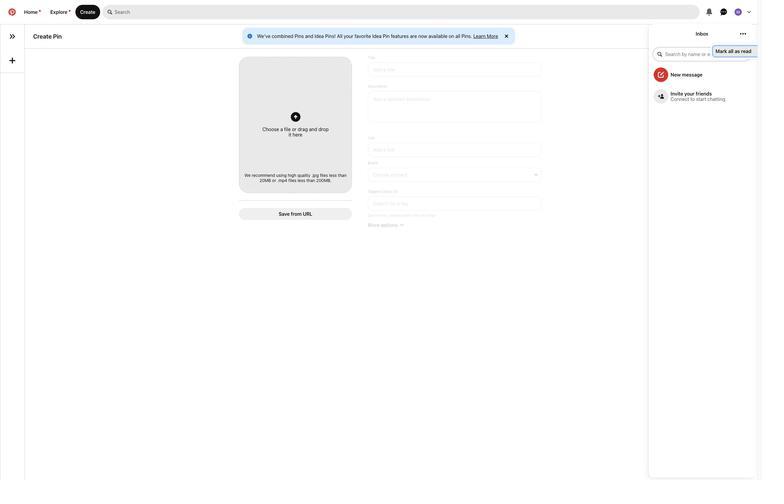 Task type: locate. For each thing, give the bounding box(es) containing it.
your inside invite your friends connect to start chatting
[[684, 91, 695, 97]]

create
[[80, 9, 95, 15], [33, 33, 52, 40]]

more down don't
[[368, 223, 379, 228]]

create link
[[75, 5, 100, 19]]

on
[[449, 33, 454, 39]]

2 idea from the left
[[372, 33, 382, 39]]

learn
[[473, 33, 486, 39]]

link
[[368, 136, 375, 140]]

new message
[[671, 72, 703, 78]]

idea right favorite on the left
[[372, 33, 382, 39]]

2 horizontal spatial your
[[684, 91, 695, 97]]

won't
[[402, 213, 412, 218]]

0 horizontal spatial more
[[368, 223, 379, 228]]

1 horizontal spatial create
[[80, 9, 95, 15]]

pin down explore
[[53, 33, 62, 40]]

compose new message image
[[658, 72, 664, 78]]

more options
[[368, 223, 398, 228]]

home link
[[19, 5, 45, 19]]

1 horizontal spatial idea
[[372, 33, 382, 39]]

all
[[337, 33, 342, 39]]

your right the see
[[420, 213, 427, 218]]

create inside main content
[[33, 33, 52, 40]]

0 vertical spatial create
[[80, 9, 95, 15]]

1 horizontal spatial more
[[487, 33, 498, 39]]

create pin main content
[[0, 0, 762, 481]]

pins.
[[462, 33, 472, 39]]

Tagged topics (0) text field
[[368, 196, 542, 211]]

1 vertical spatial all
[[728, 49, 734, 54]]

0 vertical spatial more
[[487, 33, 498, 39]]

more options button
[[367, 223, 543, 228]]

to
[[690, 97, 695, 102]]

Search text field
[[115, 5, 700, 19]]

board
[[368, 161, 378, 165]]

create down notifications icon
[[33, 33, 52, 40]]

1 idea from the left
[[315, 33, 324, 39]]

combined
[[272, 33, 293, 39]]

all right on
[[455, 33, 460, 39]]

1 horizontal spatial all
[[728, 49, 734, 54]]

see
[[413, 213, 419, 218]]

mark all as read menu item
[[713, 46, 762, 56]]

1 horizontal spatial your
[[420, 213, 427, 218]]

now
[[418, 33, 427, 39]]

connect
[[671, 97, 689, 102]]

idea
[[315, 33, 324, 39], [372, 33, 382, 39]]

maria williams image
[[735, 8, 742, 16]]

more
[[487, 33, 498, 39], [368, 223, 379, 228]]

notifications image
[[39, 10, 41, 12]]

explore
[[50, 9, 67, 15]]

0 horizontal spatial your
[[344, 33, 353, 39]]

create right notifications image on the left of the page
[[80, 9, 95, 15]]

your right all on the top left of page
[[344, 33, 353, 39]]

save from url
[[279, 211, 312, 217]]

1 vertical spatial more
[[368, 223, 379, 228]]

pin left features
[[383, 33, 390, 39]]

(0)
[[393, 189, 398, 194]]

board
[[394, 172, 407, 178]]

notifications image
[[69, 10, 70, 12]]

description
[[368, 84, 387, 89]]

0 horizontal spatial all
[[455, 33, 460, 39]]

read
[[741, 49, 751, 54]]

available
[[429, 33, 447, 39]]

1 vertical spatial create
[[33, 33, 52, 40]]

0 vertical spatial all
[[455, 33, 460, 39]]

don't
[[368, 213, 377, 218]]

learn more link
[[473, 33, 498, 39]]

inbox
[[696, 31, 708, 37]]

people
[[390, 213, 401, 218]]

more right learn
[[487, 33, 498, 39]]

your
[[344, 33, 353, 39], [684, 91, 695, 97], [420, 213, 427, 218]]

choose a board image
[[534, 173, 538, 177]]

0 horizontal spatial idea
[[315, 33, 324, 39]]

0 horizontal spatial create
[[33, 33, 52, 40]]

all left as
[[728, 49, 734, 54]]

pin
[[53, 33, 62, 40], [383, 33, 390, 39]]

we've combined pins and idea pins! all your favorite idea pin features are now available on all pins. learn more
[[257, 33, 498, 39]]

all
[[455, 33, 460, 39], [728, 49, 734, 54]]

worry,
[[378, 213, 389, 218]]

idea right and
[[315, 33, 324, 39]]

are
[[410, 33, 417, 39]]

1 vertical spatial your
[[684, 91, 695, 97]]

create for create pin
[[33, 33, 52, 40]]

your right invite
[[684, 91, 695, 97]]



Task type: vqa. For each thing, say whether or not it's contained in the screenshot.
the topmost all
yes



Task type: describe. For each thing, give the bounding box(es) containing it.
Title text field
[[368, 62, 542, 77]]

chatting
[[707, 97, 725, 102]]

explore link
[[45, 5, 75, 19]]

0 vertical spatial your
[[344, 33, 353, 39]]

choose
[[373, 172, 389, 178]]

1 horizontal spatial pin
[[383, 33, 390, 39]]

invite your friends image
[[658, 94, 664, 100]]

start
[[696, 97, 706, 102]]

options
[[381, 223, 398, 228]]

url
[[303, 211, 312, 217]]

title
[[368, 56, 375, 60]]

choose a board
[[373, 172, 407, 178]]

features
[[391, 33, 409, 39]]

tagged
[[368, 189, 380, 194]]

pins
[[295, 33, 304, 39]]

all inside menu item
[[728, 49, 734, 54]]

pins!
[[325, 33, 336, 39]]

we've
[[257, 33, 270, 39]]

mark all as read
[[716, 49, 751, 54]]

save
[[279, 211, 290, 217]]

Contacts Search Field search field
[[653, 47, 752, 62]]

a
[[391, 172, 393, 178]]

friends
[[696, 91, 712, 97]]

more options arrow icon image
[[400, 224, 404, 227]]

create for create
[[80, 9, 95, 15]]

tagged topics (0)
[[368, 189, 398, 194]]

save from url button
[[239, 208, 352, 220]]

invite your friends connect to start chatting
[[671, 91, 725, 102]]

invite
[[671, 91, 683, 97]]

info image
[[247, 34, 252, 39]]

tags
[[428, 213, 436, 218]]

topics
[[381, 189, 392, 194]]

don't worry, people won't see your tags
[[368, 213, 436, 218]]

search icon image
[[107, 10, 112, 14]]

from
[[291, 211, 302, 217]]

favorite
[[355, 33, 371, 39]]

message
[[682, 72, 703, 78]]

and
[[305, 33, 313, 39]]

create pin
[[33, 33, 62, 40]]

home
[[24, 9, 38, 15]]

2 vertical spatial your
[[420, 213, 427, 218]]

Link url field
[[368, 143, 542, 157]]

mark
[[716, 49, 727, 54]]

new
[[671, 72, 681, 78]]

choose a board button
[[368, 168, 542, 182]]

as
[[735, 49, 740, 54]]

new message button
[[649, 65, 755, 84]]

0 horizontal spatial pin
[[53, 33, 62, 40]]



